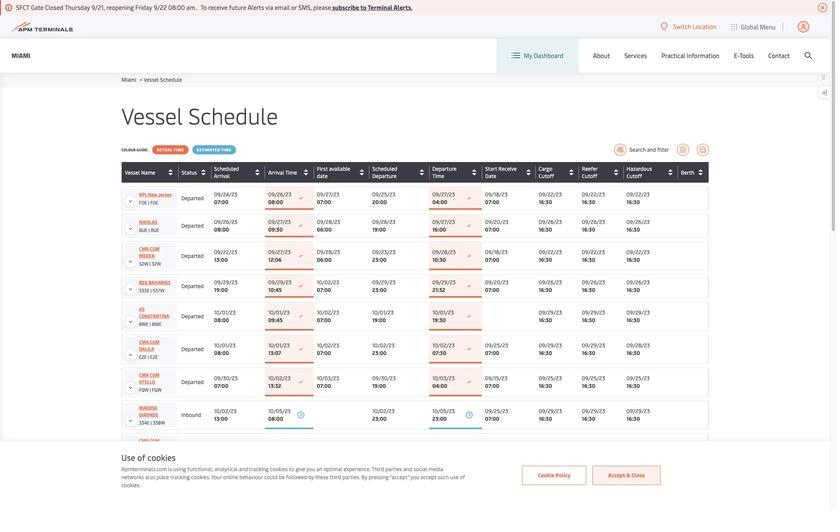 Task type: vqa. For each thing, say whether or not it's contained in the screenshot.
a
no



Task type: locate. For each thing, give the bounding box(es) containing it.
09/28/23 10:30
[[432, 249, 456, 264]]

10/01/23 up 13:07
[[268, 342, 290, 349]]

about button
[[593, 38, 610, 73]]

optimal
[[324, 466, 342, 473]]

start receive date
[[485, 165, 517, 180], [485, 165, 517, 180]]

13:00 up 09/29/23 19:00
[[214, 256, 228, 264]]

1 inbound from the top
[[181, 412, 201, 419]]

2 09/25/23 07:00 from the top
[[485, 408, 508, 423]]

2 departed from the top
[[181, 222, 204, 229]]

08:00 down analytical
[[214, 481, 229, 488]]

21:32
[[432, 286, 445, 294]]

19:00 for 10/09/23 19:00
[[372, 481, 386, 488]]

1 horizontal spatial time
[[221, 147, 231, 153]]

cma up dalila
[[139, 339, 149, 345]]

2 06:00 from the top
[[317, 256, 332, 264]]

1 10/08/23 from the left
[[214, 473, 237, 481]]

1 horizontal spatial bue
[[151, 227, 159, 233]]

0 horizontal spatial 32w
[[139, 261, 148, 267]]

2 cma from the top
[[139, 339, 149, 345]]

09/27/23 09:30
[[268, 218, 291, 233]]

1 horizontal spatial 10/09/23
[[432, 473, 455, 481]]

19:00 inside 09/30/23 19:00
[[372, 382, 386, 390]]

1 horizontal spatial miami
[[121, 76, 136, 83]]

inbound left 10/02/23 13:00
[[181, 412, 201, 419]]

my dashboard button
[[512, 38, 563, 73]]

to left give
[[289, 466, 294, 473]]

1 vertical spatial 09/20/23
[[485, 279, 509, 286]]

09/20/23 07:00 for 09/27/23
[[485, 218, 509, 233]]

cgm up otello
[[150, 372, 160, 378]]

accept & close
[[608, 472, 645, 479]]

norma
[[139, 445, 155, 451]]

| inside chicago express 112w | 112e
[[150, 486, 152, 492]]

1 cma from the top
[[139, 246, 149, 252]]

0 horizontal spatial 09/30/23
[[214, 375, 238, 382]]

cma up norma
[[139, 438, 149, 444]]

16:30 inside 09/28/23 16:30
[[627, 350, 640, 357]]

hazardous
[[627, 165, 652, 172], [627, 165, 652, 172]]

cgm inside cma cgm medea 32w | 32w
[[150, 246, 160, 252]]

parties
[[385, 466, 402, 473]]

1 horizontal spatial f0e
[[150, 200, 158, 206]]

10/01/23 08:00 down 09/29/23 19:00
[[214, 309, 236, 324]]

0 vertical spatial to
[[360, 3, 367, 11]]

practical information
[[661, 51, 719, 60]]

1 horizontal spatial 36w
[[152, 453, 161, 459]]

1 vertical spatial 13:00
[[214, 415, 228, 423]]

f0e down new
[[150, 200, 158, 206]]

1 cgm from the top
[[150, 246, 160, 252]]

1 04:00 from the top
[[432, 198, 447, 206]]

23:00 for 10/02/23 07:30
[[372, 350, 387, 357]]

| right the 334e
[[151, 420, 152, 426]]

cgm inside cma cgm otello fqw | fqw
[[150, 372, 160, 378]]

1 horizontal spatial schedule
[[188, 100, 278, 130]]

to
[[200, 3, 207, 11]]

0 horizontal spatial time
[[174, 147, 184, 153]]

1 06:00 from the top
[[317, 226, 332, 233]]

0 vertical spatial you
[[306, 466, 315, 473]]

1 09/28/23 06:00 from the top
[[317, 218, 340, 233]]

0 vertical spatial 10/01/23 08:00
[[214, 309, 236, 324]]

23:00 up 10/07/23 at the right
[[432, 415, 447, 423]]

| down new
[[148, 200, 149, 206]]

third
[[330, 474, 341, 481]]

10/02/23 23:00
[[372, 342, 395, 357], [372, 408, 395, 423]]

1 10/03/23 from the left
[[317, 375, 339, 382]]

04:00 for 10/03/23 04:00
[[432, 382, 447, 390]]

09/20/23
[[485, 218, 509, 226], [485, 279, 509, 286]]

2 13:00 from the top
[[214, 415, 228, 423]]

09/28/23
[[317, 218, 340, 226], [317, 249, 340, 256], [432, 249, 456, 256], [627, 342, 650, 349]]

cma inside cma cgm medea 32w | 32w
[[139, 246, 149, 252]]

1 09/18/23 from the top
[[485, 191, 508, 198]]

0 horizontal spatial e2e
[[139, 354, 147, 360]]

0 vertical spatial schedule
[[160, 76, 182, 83]]

| down medea
[[149, 261, 151, 267]]

| down norma
[[150, 453, 151, 459]]

1 09/18/23 07:00 from the top
[[485, 191, 508, 206]]

to left terminal
[[360, 3, 367, 11]]

09/27/23 07:00
[[317, 191, 339, 206]]

09/30/23 for 07:00
[[214, 375, 238, 382]]

filter
[[657, 146, 669, 153]]

19:00 for 10/01/23 19:00
[[372, 317, 386, 324]]

departed for 09:45
[[181, 313, 204, 320]]

04:00 inside 10/03/23 04:00
[[432, 382, 447, 390]]

0 vertical spatial 09/26/23 08:00
[[268, 191, 291, 206]]

13:00 down 09/30/23 07:00
[[214, 415, 228, 423]]

1 vertical spatial 09/18/23 07:00
[[485, 249, 508, 264]]

0 horizontal spatial miami link
[[11, 51, 30, 60]]

23:00 down 09/30/23 19:00
[[372, 415, 387, 423]]

04:00 up 10/05/23 23:00
[[432, 382, 447, 390]]

2 horizontal spatial 10/06/23 16:30
[[627, 473, 649, 488]]

start
[[485, 165, 497, 172], [485, 165, 497, 172]]

2 f0e from the left
[[150, 200, 158, 206]]

1 e2e from the left
[[139, 354, 147, 360]]

04:00 inside "09/27/23 04:00"
[[432, 198, 447, 206]]

1 horizontal spatial bwe
[[152, 321, 162, 327]]

2 10/02/23 23:00 from the top
[[372, 408, 395, 423]]

cma inside cma cgm dalila e2e | e2e
[[139, 339, 149, 345]]

cma inside cma cgm otello fqw | fqw
[[139, 372, 149, 378]]

switch location button
[[661, 22, 716, 31]]

0 vertical spatial 06:00
[[317, 226, 332, 233]]

23:00 inside 09/23/23 23:00
[[372, 256, 387, 264]]

0 horizontal spatial 10/08/23
[[214, 473, 237, 481]]

2 10/03/23 from the left
[[432, 375, 455, 382]]

0 horizontal spatial 36w
[[139, 453, 148, 459]]

0 vertical spatial cookies.
[[191, 474, 210, 481]]

13:00 inside 10/02/23 13:00
[[214, 415, 228, 423]]

13:00 inside "09/22/23 13:00"
[[214, 256, 228, 264]]

of right use
[[460, 474, 465, 481]]

2 10/01/23 08:00 from the top
[[214, 342, 236, 357]]

0 vertical spatial 13:00
[[214, 256, 228, 264]]

alerts
[[248, 3, 264, 11]]

0 horizontal spatial 09/25/23 16:30
[[539, 375, 562, 390]]

tracking up behaviour
[[249, 466, 269, 473]]

10/03/23
[[317, 375, 339, 382], [432, 375, 455, 382]]

to
[[360, 3, 367, 11], [289, 466, 294, 473]]

1 09/20/23 from the top
[[485, 218, 509, 226]]

cookies. down networks
[[121, 482, 141, 489]]

2 10/09/23 from the left
[[432, 473, 455, 481]]

10/03/23 for 04:00
[[432, 375, 455, 382]]

1 horizontal spatial miami link
[[121, 76, 136, 83]]

0 horizontal spatial bue
[[139, 227, 147, 233]]

10/07/23
[[432, 441, 454, 448]]

10/02/23 23:00 for 23:00
[[372, 408, 395, 423]]

0 horizontal spatial tracking
[[170, 474, 190, 481]]

13:32
[[268, 382, 281, 390]]

12:06
[[268, 256, 282, 264]]

tracking
[[249, 466, 269, 473], [170, 474, 190, 481]]

1 horizontal spatial and
[[403, 466, 412, 473]]

0 vertical spatial 09/25/23 07:00
[[485, 342, 508, 357]]

1 vertical spatial miami link
[[121, 76, 136, 83]]

0 horizontal spatial cookies.
[[121, 482, 141, 489]]

3 departed from the top
[[181, 252, 204, 260]]

08:00 inside 10/05/23 08:00
[[268, 415, 283, 423]]

1 vertical spatial 09/18/23
[[485, 249, 508, 256]]

scheduled departure button
[[372, 165, 427, 180], [372, 165, 427, 180]]

accept
[[421, 474, 436, 481]]

you up 'by' at bottom
[[306, 466, 315, 473]]

09/26/23 08:00 down 09/24/23 07:00
[[214, 218, 237, 233]]

cma up medea
[[139, 246, 149, 252]]

1 vertical spatial 06:00
[[317, 256, 332, 264]]

09/25/23 07:00 up 09/15/23
[[485, 342, 508, 357]]

cargo cutoff
[[539, 165, 554, 180], [539, 165, 554, 180]]

cgm inside cma cgm dalila e2e | e2e
[[150, 339, 160, 345]]

13:00 for 09/22/23 13:00
[[214, 256, 228, 264]]

cookies. down functional,
[[191, 474, 210, 481]]

arrival
[[268, 169, 284, 176], [268, 169, 284, 176], [214, 172, 230, 180], [214, 172, 230, 180]]

09/25/23 16:30
[[539, 375, 562, 390], [582, 375, 605, 390], [627, 375, 650, 390]]

4 cgm from the top
[[150, 438, 160, 444]]

and inside button
[[647, 146, 656, 153]]

inbound for 08:00
[[181, 477, 201, 485]]

hazardous cutoff
[[627, 165, 652, 180], [627, 165, 652, 180]]

1 bue from the left
[[139, 227, 147, 233]]

09/29/23 19:00
[[214, 279, 237, 294]]

0 vertical spatial miami
[[11, 51, 30, 59]]

13:00 for 10/02/23 13:00
[[214, 415, 228, 423]]

0 vertical spatial inbound
[[181, 412, 201, 419]]

3 10/02/23 07:00 from the top
[[317, 342, 339, 357]]

1 vertical spatial 10/01/23 08:00
[[214, 342, 236, 357]]

23:00 up 09/30/23 19:00
[[372, 350, 387, 357]]

7 departed from the top
[[181, 379, 204, 386]]

10/09/23 up 17:00
[[432, 473, 455, 481]]

berth
[[681, 169, 694, 176], [681, 169, 694, 176]]

tools
[[739, 51, 754, 60]]

| down otello
[[150, 387, 151, 393]]

23:00 inside 09/29/23 23:00
[[372, 286, 387, 294]]

09/20/23 for 09/29/23
[[485, 279, 509, 286]]

09/18/23 for 09/28/23
[[485, 249, 508, 256]]

1 horizontal spatial 10/06/23 16:30
[[582, 473, 604, 488]]

1 vertical spatial inbound
[[181, 477, 201, 485]]

0 vertical spatial cookies
[[147, 452, 176, 464]]

0 horizontal spatial f0e
[[139, 200, 147, 206]]

1 09/20/23 07:00 from the top
[[485, 218, 509, 233]]

0 horizontal spatial miami
[[11, 51, 30, 59]]

1 10/02/23 07:00 from the top
[[317, 279, 339, 294]]

07:00 inside 09/30/23 07:00
[[214, 382, 228, 390]]

36w
[[139, 453, 148, 459], [152, 453, 161, 459]]

2 09/18/23 from the top
[[485, 249, 508, 256]]

2 09/20/23 from the top
[[485, 279, 509, 286]]

also
[[145, 474, 155, 481]]

use
[[450, 474, 458, 481]]

10/02/23 23:00 for 07:30
[[372, 342, 395, 357]]

and
[[647, 146, 656, 153], [239, 466, 248, 473], [403, 466, 412, 473]]

fqw
[[139, 387, 149, 393], [152, 387, 162, 393]]

1 vertical spatial miami
[[121, 76, 136, 83]]

gironde
[[139, 412, 158, 418]]

23:00 for 10/05/23 23:00
[[372, 415, 387, 423]]

cgm
[[150, 246, 160, 252], [150, 339, 160, 345], [150, 372, 160, 378], [150, 438, 160, 444]]

time
[[285, 169, 297, 176], [285, 169, 297, 176], [432, 172, 444, 180], [432, 172, 444, 180]]

2 09/20/23 07:00 from the top
[[485, 279, 509, 294]]

time right actual
[[174, 147, 184, 153]]

2 10/02/23 07:00 from the top
[[317, 309, 339, 324]]

5 departed from the top
[[181, 313, 204, 320]]

10/09/23 17:00
[[432, 473, 455, 488]]

1 vertical spatial tracking
[[170, 474, 190, 481]]

cgm up dalila
[[150, 339, 160, 345]]

0 horizontal spatial 10/06/23 16:30
[[539, 473, 561, 488]]

departure time
[[432, 165, 457, 180], [432, 165, 457, 180]]

cookies up be
[[270, 466, 288, 473]]

f0e down apl
[[139, 200, 147, 206]]

1 vertical spatial 04:00
[[432, 382, 447, 390]]

10/01/23 down 09/29/23 19:00
[[214, 309, 236, 316]]

estimated
[[197, 147, 220, 153]]

of
[[137, 452, 145, 464], [460, 474, 465, 481]]

cma up otello
[[139, 372, 149, 378]]

3 cgm from the top
[[150, 372, 160, 378]]

2 vertical spatial 10/02/23 07:00
[[317, 342, 339, 357]]

09/25/23 07:00 down 09/15/23 07:00
[[485, 408, 508, 423]]

2 horizontal spatial 09/25/23 16:30
[[627, 375, 650, 390]]

2 04:00 from the top
[[432, 382, 447, 390]]

cma inside cma cgm norma 36w | 36w
[[139, 438, 149, 444]]

| down 'nikolas'
[[149, 227, 150, 233]]

2 cgm from the top
[[150, 339, 160, 345]]

09/18/23 for 09/27/23
[[485, 191, 508, 198]]

2 inbound from the top
[[181, 477, 201, 485]]

6 departed from the top
[[181, 346, 204, 353]]

| down constantina
[[150, 321, 151, 327]]

2 09/30/23 from the left
[[372, 375, 396, 382]]

1 horizontal spatial 09/25/23 16:30
[[582, 375, 605, 390]]

cgm up norma
[[150, 438, 160, 444]]

bue
[[139, 227, 147, 233], [151, 227, 159, 233]]

0 vertical spatial 09/20/23
[[485, 218, 509, 226]]

10/01/23 13:07
[[268, 342, 290, 357]]

0 horizontal spatial bwe
[[139, 321, 149, 327]]

1 vertical spatial 09/25/23 07:00
[[485, 408, 508, 423]]

112w
[[139, 486, 149, 492]]

2 09/18/23 07:00 from the top
[[485, 249, 508, 264]]

time for estimated time
[[221, 147, 231, 153]]

1 horizontal spatial 10/08/23
[[268, 473, 291, 481]]

0 horizontal spatial to
[[289, 466, 294, 473]]

tracking down using
[[170, 474, 190, 481]]

departed for 08:00
[[181, 195, 204, 202]]

09/27/23 for 04:00
[[432, 191, 455, 198]]

2 10/06/23 16:30 from the left
[[582, 473, 604, 488]]

1 vertical spatial schedule
[[188, 100, 278, 130]]

terminal
[[368, 3, 392, 11]]

19:00 inside 09/26/23 19:00
[[372, 226, 386, 233]]

0 vertical spatial 04:00
[[432, 198, 447, 206]]

10/01/23 08:00 up 09/30/23 07:00
[[214, 342, 236, 357]]

0 horizontal spatial 10/03/23
[[317, 375, 339, 382]]

maersk
[[139, 405, 157, 411]]

0 vertical spatial 09/28/23 06:00
[[317, 218, 340, 233]]

0 horizontal spatial fqw
[[139, 387, 149, 393]]

to inside use of cookies apmterminals.com is using functional, analytical and tracking cookies to give you an optimal experience. third parties and social media networks also place tracking cookies. your online behaviour could be followed by these third parties. by pressing "accept" you accept such use of cookies.
[[289, 466, 294, 473]]

2 09/25/23 16:30 from the left
[[582, 375, 605, 390]]

1 horizontal spatial you
[[411, 474, 419, 481]]

1 vertical spatial to
[[289, 466, 294, 473]]

and up ""accept""
[[403, 466, 412, 473]]

10/02/23 07:30
[[432, 342, 455, 357]]

23:00 up 10/01/23 19:00
[[372, 286, 387, 294]]

1 vertical spatial cookies
[[270, 466, 288, 473]]

scheduled arrival
[[214, 165, 239, 180], [214, 165, 239, 180]]

09/23/23
[[372, 249, 395, 256]]

cma for 10/01/23 08:00
[[139, 339, 149, 345]]

23:00 down 09/23/23
[[372, 256, 387, 264]]

0 vertical spatial 10/02/23 23:00
[[372, 342, 395, 357]]

04:00 up 09/27/23 16:00
[[432, 198, 447, 206]]

19:00 inside 10/08/23 19:00
[[268, 481, 282, 488]]

3 09/25/23 16:30 from the left
[[627, 375, 650, 390]]

you down social
[[411, 474, 419, 481]]

10/01/23 08:00 for 13:07
[[214, 342, 236, 357]]

2 horizontal spatial and
[[647, 146, 656, 153]]

0 vertical spatial 09/18/23 07:00
[[485, 191, 508, 206]]

of down norma
[[137, 452, 145, 464]]

1 horizontal spatial 32w
[[152, 261, 161, 267]]

19:00 inside 10/09/23 19:00
[[372, 481, 386, 488]]

2 09/28/23 06:00 from the top
[[317, 249, 340, 264]]

0 horizontal spatial cookies
[[147, 452, 176, 464]]

0 horizontal spatial of
[[137, 452, 145, 464]]

| down dalila
[[148, 354, 149, 360]]

1 horizontal spatial cookies
[[270, 466, 288, 473]]

09/26/23 08:00 up 09/27/23 09:30
[[268, 191, 291, 206]]

2 10/08/23 from the left
[[268, 473, 291, 481]]

0 vertical spatial tracking
[[249, 466, 269, 473]]

apmterminals.com
[[121, 466, 167, 473]]

10/09/23 for 17:00
[[432, 473, 455, 481]]

and left filter
[[647, 146, 656, 153]]

time right estimated
[[221, 147, 231, 153]]

cookies up the is
[[147, 452, 176, 464]]

09/25/23 07:00 for 10/05/23
[[485, 408, 508, 423]]

1 time from the left
[[174, 147, 184, 153]]

10/02/23 23:00 down 10/01/23 19:00
[[372, 342, 395, 357]]

10/02/23 23:00 down 09/30/23 19:00
[[372, 408, 395, 423]]

bahamas
[[149, 280, 170, 286]]

1 horizontal spatial fqw
[[152, 387, 162, 393]]

19:00 inside 09/29/23 19:00
[[214, 286, 228, 294]]

0 vertical spatial 09/20/23 07:00
[[485, 218, 509, 233]]

| inside bsg bahamas 333e | 337w
[[151, 288, 152, 294]]

09/25/23
[[372, 191, 395, 198], [485, 342, 508, 349], [539, 375, 562, 382], [582, 375, 605, 382], [627, 375, 650, 382], [485, 408, 508, 415]]

1 available from the left
[[329, 165, 350, 172]]

miami
[[11, 51, 30, 59], [121, 76, 136, 83]]

10/08/23 08:00
[[214, 473, 237, 488]]

1 09/25/23 07:00 from the top
[[485, 342, 508, 357]]

cgm for 10/01/23
[[150, 339, 160, 345]]

08:00 up "09/22/23 13:00"
[[214, 226, 229, 233]]

10/01/23 up "09:45"
[[268, 309, 290, 316]]

10/08/23 for 19:00
[[268, 473, 291, 481]]

1 vertical spatial of
[[460, 474, 465, 481]]

09/15/23 07:00
[[485, 375, 507, 390]]

1 10/02/23 23:00 from the top
[[372, 342, 395, 357]]

23:00 for 09/28/23 10:30
[[372, 256, 387, 264]]

contact
[[768, 51, 790, 60]]

1 vertical spatial 09/28/23 06:00
[[317, 249, 340, 264]]

cma for 09/30/23 07:00
[[139, 372, 149, 378]]

4 cma from the top
[[139, 438, 149, 444]]

19:00 inside 10/01/23 19:00
[[372, 317, 386, 324]]

08:00 down "13:32"
[[268, 415, 283, 423]]

09/18/23 07:00 for 09/28/23
[[485, 249, 508, 264]]

thursday
[[65, 3, 90, 11]]

inbound down functional,
[[181, 477, 201, 485]]

| right 333e
[[151, 288, 152, 294]]

1 horizontal spatial 09/30/23
[[372, 375, 396, 382]]

start receive date button
[[485, 165, 534, 180], [485, 165, 534, 180]]

07:00 inside 09/15/23 07:00
[[485, 382, 499, 390]]

0 horizontal spatial 10/09/23
[[372, 473, 395, 481]]

practical information button
[[661, 38, 719, 73]]

10/01/23
[[214, 309, 236, 316], [268, 309, 290, 316], [372, 309, 394, 316], [432, 309, 454, 316], [214, 342, 236, 349], [268, 342, 290, 349]]

09/20/23 07:00 for 09/29/23
[[485, 279, 509, 294]]

switch
[[673, 22, 691, 31]]

| inside cma cgm norma 36w | 36w
[[150, 453, 151, 459]]

2 available from the left
[[329, 165, 350, 172]]

1 13:00 from the top
[[214, 256, 228, 264]]

1 09/30/23 from the left
[[214, 375, 238, 382]]

09/27/23 16:00
[[432, 218, 455, 233]]

1 horizontal spatial e2e
[[150, 354, 158, 360]]

cgm up medea
[[150, 246, 160, 252]]

and up behaviour
[[239, 466, 248, 473]]

1 10/01/23 08:00 from the top
[[214, 309, 236, 324]]

1 vertical spatial you
[[411, 474, 419, 481]]

1 vertical spatial 10/02/23 07:00
[[317, 309, 339, 324]]

2 time from the left
[[221, 147, 231, 153]]

or
[[291, 3, 297, 11]]

1 vertical spatial 10/02/23 23:00
[[372, 408, 395, 423]]

08:00 up 09/27/23 09:30
[[268, 198, 283, 206]]

0 vertical spatial 10/02/23 07:00
[[317, 279, 339, 294]]

1 10/09/23 from the left
[[372, 473, 395, 481]]

09/28/23 16:30
[[627, 342, 650, 357]]

10/01/23 up 09/30/23 07:00
[[214, 342, 236, 349]]

4 departed from the top
[[181, 283, 204, 290]]

09/27/23 04:00
[[432, 191, 455, 206]]

2 bue from the left
[[151, 227, 159, 233]]

1 departed from the top
[[181, 195, 204, 202]]

0 horizontal spatial and
[[239, 466, 248, 473]]

| left "112e"
[[150, 486, 152, 492]]

09/27/23 12:06
[[268, 249, 291, 264]]

1 horizontal spatial 10/03/23
[[432, 375, 455, 382]]

1 vertical spatial 09/20/23 07:00
[[485, 279, 509, 294]]

1 vertical spatial 09/26/23 08:00
[[214, 218, 237, 233]]

departed for 10:45
[[181, 283, 204, 290]]

0 vertical spatial 09/18/23
[[485, 191, 508, 198]]

3 cma from the top
[[139, 372, 149, 378]]

10/09/23 down third
[[372, 473, 395, 481]]

19:00 for 10/08/23 19:00
[[268, 481, 282, 488]]

closed
[[45, 3, 63, 11]]

practical
[[661, 51, 685, 60]]

an
[[316, 466, 322, 473]]



Task type: describe. For each thing, give the bounding box(es) containing it.
switch location
[[673, 22, 716, 31]]

16:00
[[432, 226, 446, 233]]

10/03/23 04:00
[[432, 375, 455, 390]]

06:00 for 09/27/23 12:06
[[317, 256, 332, 264]]

medea
[[139, 253, 155, 259]]

actual
[[157, 147, 173, 153]]

07:00 inside 09/24/23 07:00
[[214, 198, 228, 206]]

global menu button
[[724, 15, 783, 38]]

09/27/23 for 07:00
[[317, 191, 339, 198]]

9/22
[[154, 3, 167, 11]]

07:00 inside 09/27/23 07:00
[[317, 198, 331, 206]]

services
[[624, 51, 647, 60]]

1 horizontal spatial tracking
[[249, 466, 269, 473]]

09/22/23 13:00
[[214, 249, 237, 264]]

media
[[429, 466, 443, 473]]

via
[[265, 3, 273, 11]]

19:00 for 09/30/23 19:00
[[372, 382, 386, 390]]

| inside maersk gironde 334e | 338w
[[151, 420, 152, 426]]

09/30/23 19:00
[[372, 375, 396, 390]]

1 horizontal spatial to
[[360, 3, 367, 11]]

1 horizontal spatial cookies.
[[191, 474, 210, 481]]

09:45
[[268, 317, 283, 324]]

is
[[168, 466, 172, 473]]

search and filter button
[[614, 144, 669, 156]]

accept & close button
[[592, 466, 661, 485]]

0 horizontal spatial you
[[306, 466, 315, 473]]

departed for 13:07
[[181, 346, 204, 353]]

as
[[139, 306, 145, 312]]

departed for 12:06
[[181, 252, 204, 260]]

sms,
[[298, 3, 312, 11]]

online
[[223, 474, 238, 481]]

subscribe to terminal alerts. link
[[331, 3, 413, 11]]

09/28/23 06:00 for 09/27/23 09:30
[[317, 218, 340, 233]]

10/01/23 09:45
[[268, 309, 290, 324]]

my dashboard
[[524, 51, 563, 60]]

departed for 09:30
[[181, 222, 204, 229]]

otello
[[139, 379, 155, 385]]

09/26/23 19:00
[[372, 218, 395, 233]]

inbound for 13:00
[[181, 412, 201, 419]]

1 bwe from the left
[[139, 321, 149, 327]]

vessel schedule
[[121, 100, 278, 130]]

give
[[295, 466, 305, 473]]

email
[[275, 3, 290, 11]]

08:00 inside 10/08/23 08:00
[[214, 481, 229, 488]]

apl new jersey f0e | f0e
[[139, 192, 172, 206]]

10/03/23 for 07:00
[[317, 375, 339, 382]]

e-tools button
[[734, 38, 754, 73]]

bsg
[[139, 280, 148, 286]]

1 fqw from the left
[[139, 387, 149, 393]]

09/15/23
[[485, 375, 507, 382]]

09/30/23 for 19:00
[[372, 375, 396, 382]]

09/23/23 23:00
[[372, 249, 395, 264]]

20:00
[[372, 198, 387, 206]]

please
[[313, 3, 331, 11]]

10/01/23 up '19:30'
[[432, 309, 454, 316]]

maersk gironde 334e | 338w
[[139, 405, 165, 426]]

09/29/23 23:00
[[372, 279, 396, 294]]

0 horizontal spatial schedule
[[160, 76, 182, 83]]

09/25/23 07:00 for 10/02/23
[[485, 342, 508, 357]]

07:00 inside 10/03/23 07:00
[[317, 382, 331, 390]]

alerts.
[[394, 3, 413, 11]]

08:00 down 09/29/23 19:00
[[214, 317, 229, 324]]

1 f0e from the left
[[139, 200, 147, 206]]

cgm for 09/22/23
[[150, 246, 160, 252]]

time for actual time
[[174, 147, 184, 153]]

08:00 up 09/30/23 07:00
[[214, 350, 229, 357]]

10/02/23 07:00 for 10/01/23 09:45
[[317, 309, 339, 324]]

2 36w from the left
[[152, 453, 161, 459]]

09/30/23 07:00
[[214, 375, 238, 390]]

social
[[414, 466, 427, 473]]

10/02/23 07:00 for 09/29/23 10:45
[[317, 279, 339, 294]]

06:00 for 09/27/23 09:30
[[317, 226, 332, 233]]

sfct
[[16, 3, 29, 11]]

2 e2e from the left
[[150, 354, 158, 360]]

0 horizontal spatial 09/26/23 08:00
[[214, 218, 237, 233]]

cma for 09/22/23 13:00
[[139, 246, 149, 252]]

19:00 for 09/29/23 19:00
[[214, 286, 228, 294]]

19:30
[[432, 317, 446, 324]]

2 bwe from the left
[[152, 321, 162, 327]]

analytical
[[214, 466, 238, 473]]

cgm inside cma cgm norma 36w | 36w
[[150, 438, 160, 444]]

09/28/23 06:00 for 09/27/23 12:06
[[317, 249, 340, 264]]

close alert image
[[818, 3, 827, 12]]

09/20/23 for 09/27/23
[[485, 218, 509, 226]]

| inside apl new jersey f0e | f0e
[[148, 200, 149, 206]]

my
[[524, 51, 532, 60]]

09/27/23 for 12:06
[[268, 249, 291, 256]]

search
[[630, 146, 646, 153]]

cma cgm dalila e2e | e2e
[[139, 339, 160, 360]]

10/02/23 13:00
[[214, 408, 237, 423]]

miami for miami
[[11, 51, 30, 59]]

express
[[139, 478, 158, 484]]

09/18/23 07:00 for 09/27/23
[[485, 191, 508, 206]]

use of cookies apmterminals.com is using functional, analytical and tracking cookies to give you an optimal experience. third parties and social media networks also place tracking cookies. your online behaviour could be followed by these third parties. by pressing "accept" you accept such use of cookies.
[[121, 452, 465, 489]]

cookie policy link
[[522, 466, 586, 485]]

1 36w from the left
[[139, 453, 148, 459]]

e-
[[734, 51, 739, 60]]

third
[[372, 466, 384, 473]]

cookie policy
[[538, 472, 571, 479]]

1 horizontal spatial 09/26/23 08:00
[[268, 191, 291, 206]]

0 vertical spatial of
[[137, 452, 145, 464]]

cma cgm medea 32w | 32w
[[139, 246, 161, 267]]

gate
[[31, 3, 44, 11]]

departed for 13:32
[[181, 379, 204, 386]]

contact button
[[768, 38, 790, 73]]

policy
[[556, 472, 571, 479]]

chicago express 112w | 112e
[[139, 471, 161, 492]]

colour
[[121, 147, 136, 153]]

estimated time
[[197, 147, 231, 153]]

09/27/23 for 09:30
[[268, 218, 291, 226]]

| inside nikolas bue | bue
[[149, 227, 150, 233]]

| inside cma cgm dalila e2e | e2e
[[148, 354, 149, 360]]

09/27/23 for 16:00
[[432, 218, 455, 226]]

place
[[156, 474, 169, 481]]

09/25/23 20:00
[[372, 191, 395, 206]]

19:00 for 09/26/23 19:00
[[372, 226, 386, 233]]

23:00 inside 10/05/23 23:00
[[432, 415, 447, 423]]

23:00 for 09/29/23 21:32
[[372, 286, 387, 294]]

337w
[[153, 288, 164, 294]]

10/09/23 for 19:00
[[372, 473, 395, 481]]

04:00 for 09/27/23 04:00
[[432, 198, 447, 206]]

2 32w from the left
[[152, 261, 161, 267]]

10:45
[[268, 286, 282, 294]]

334e
[[139, 420, 150, 426]]

10/01/23 down 09/29/23 23:00
[[372, 309, 394, 316]]

services button
[[624, 38, 647, 73]]

9/21,
[[91, 3, 105, 11]]

menu
[[760, 22, 776, 31]]

1 10/06/23 16:30 from the left
[[539, 473, 561, 488]]

1 vertical spatial cookies.
[[121, 482, 141, 489]]

pressing
[[369, 474, 389, 481]]

| inside cma cgm medea 32w | 32w
[[149, 261, 151, 267]]

>
[[140, 76, 142, 83]]

information
[[687, 51, 719, 60]]

| inside as constantina bwe | bwe
[[150, 321, 151, 327]]

0 vertical spatial miami link
[[11, 51, 30, 60]]

miami for miami > vessel schedule
[[121, 76, 136, 83]]

10/01/23 19:30
[[432, 309, 454, 324]]

3 10/06/23 16:30 from the left
[[627, 473, 649, 488]]

| inside cma cgm otello fqw | fqw
[[150, 387, 151, 393]]

10/02/23 07:00 for 10/01/23 13:07
[[317, 342, 339, 357]]

constantina
[[139, 313, 169, 319]]

by
[[361, 474, 367, 481]]

1 32w from the left
[[139, 261, 148, 267]]

10/01/23 08:00 for 09:45
[[214, 309, 236, 324]]

10/02/23 13:32
[[268, 375, 291, 390]]

functional,
[[187, 466, 213, 473]]

112e
[[153, 486, 161, 492]]

cma cgm norma 36w | 36w
[[139, 438, 161, 459]]

receive
[[208, 3, 228, 11]]

08:00 right 9/22
[[168, 3, 185, 11]]

cgm for 09/30/23
[[150, 372, 160, 378]]

1 horizontal spatial of
[[460, 474, 465, 481]]

1 09/25/23 16:30 from the left
[[539, 375, 562, 390]]

10/08/23 for 08:00
[[214, 473, 237, 481]]

colour guide:
[[121, 147, 148, 153]]

2 fqw from the left
[[152, 387, 162, 393]]



